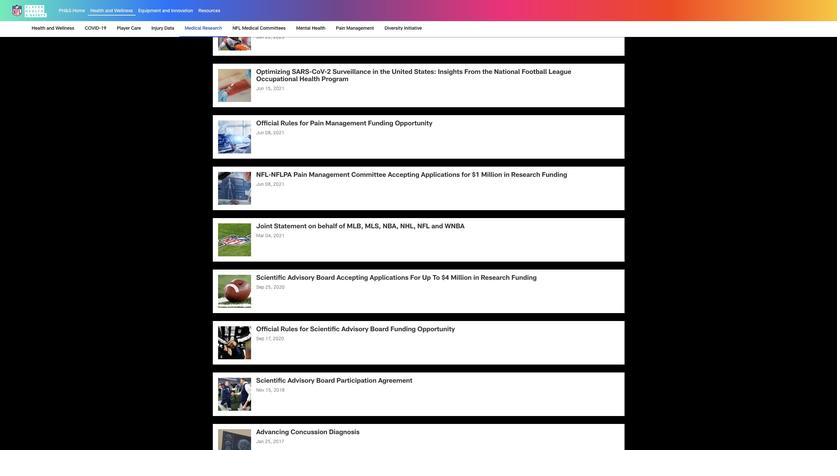 Task type: locate. For each thing, give the bounding box(es) containing it.
health down the "player health and safety logo"
[[32, 26, 45, 31]]

2 jun from the top
[[256, 87, 264, 91]]

research
[[203, 26, 222, 31], [512, 172, 541, 179], [481, 275, 510, 282]]

2 horizontal spatial million
[[482, 172, 503, 179]]

15, for optimizing sars-cov-2 surveillance in the united states: insights from the national football league occupational health program
[[265, 87, 272, 91]]

15, right nov
[[266, 389, 273, 393]]

wellness down ph&s
[[56, 26, 74, 31]]

0 vertical spatial rules
[[281, 121, 298, 127]]

2 official from the top
[[256, 327, 279, 333]]

0 vertical spatial advisory
[[288, 275, 315, 282]]

diagnosis
[[329, 430, 360, 436]]

mental health link
[[294, 21, 328, 36]]

management inside banner
[[347, 26, 374, 31]]

of right studies
[[477, 18, 484, 24]]

scientific advisory board accepting applications for up to $4 million in research funding
[[256, 275, 537, 282]]

health and wellness
[[90, 9, 133, 14], [32, 26, 74, 31]]

nfl and nflpa commit additional half million dollars to fund studies of innovative pain management solutions, including cbd
[[256, 18, 609, 32]]

medical research link
[[182, 21, 225, 36]]

2 horizontal spatial research
[[512, 172, 541, 179]]

and left wnba
[[432, 224, 443, 230]]

1 vertical spatial jun 08, 2021
[[256, 182, 285, 187]]

25, for scientific
[[266, 286, 272, 290]]

advancing concussion diagnosis
[[256, 430, 360, 436]]

1 horizontal spatial nfl
[[256, 18, 269, 24]]

1 vertical spatial health and wellness
[[32, 26, 74, 31]]

sep right football field 141111 evo.jpg image
[[256, 286, 264, 290]]

4 2021 from the top
[[274, 234, 285, 239]]

player care link
[[114, 21, 144, 36]]

1 horizontal spatial medical
[[242, 26, 259, 31]]

1 vertical spatial 2020
[[273, 337, 284, 342]]

covid-
[[85, 26, 101, 31]]

2 vertical spatial nfl
[[418, 224, 430, 230]]

1 horizontal spatial million
[[451, 275, 472, 282]]

0 vertical spatial 25,
[[266, 286, 272, 290]]

million
[[381, 18, 401, 24], [482, 172, 503, 179], [451, 275, 472, 282]]

official rules for scientific advisory board funding opportunity
[[256, 327, 455, 333]]

and up 19
[[105, 9, 113, 14]]

in right surveillance
[[373, 69, 379, 76]]

million right $1 on the right of page
[[482, 172, 503, 179]]

2 sep from the top
[[256, 337, 264, 342]]

2 vertical spatial in
[[474, 275, 480, 282]]

funding
[[368, 121, 394, 127], [542, 172, 568, 179], [512, 275, 537, 282], [391, 327, 416, 333]]

pain inside nfl and nflpa commit additional half million dollars to fund studies of innovative pain management solutions, including cbd
[[519, 18, 533, 24]]

additional
[[333, 18, 364, 24]]

0 vertical spatial health and wellness link
[[90, 9, 133, 14]]

million right the $4
[[451, 275, 472, 282]]

2 2021 from the top
[[273, 131, 285, 136]]

diversity initiative
[[385, 26, 422, 31]]

0 horizontal spatial nfl
[[233, 26, 241, 31]]

resources
[[199, 9, 221, 14]]

0 vertical spatial in
[[373, 69, 379, 76]]

1 medical from the left
[[185, 26, 201, 31]]

program
[[322, 76, 349, 83]]

0 horizontal spatial million
[[381, 18, 401, 24]]

0 horizontal spatial research
[[203, 26, 222, 31]]

and left the innovation
[[162, 9, 170, 14]]

1 vertical spatial official
[[256, 327, 279, 333]]

0 vertical spatial research
[[203, 26, 222, 31]]

player care
[[117, 26, 141, 31]]

banner containing ph&s home
[[0, 0, 838, 37]]

1 horizontal spatial accepting
[[388, 172, 420, 179]]

2 vertical spatial advisory
[[288, 378, 315, 385]]

1 horizontal spatial in
[[474, 275, 480, 282]]

nfl inside nfl and nflpa commit additional half million dollars to fund studies of innovative pain management solutions, including cbd
[[256, 18, 269, 24]]

0 vertical spatial wellness
[[114, 9, 133, 14]]

1 horizontal spatial research
[[481, 275, 510, 282]]

1 2021 from the top
[[273, 87, 285, 91]]

0 horizontal spatial applications
[[370, 275, 409, 282]]

applications
[[421, 172, 460, 179], [370, 275, 409, 282]]

1 horizontal spatial wellness
[[114, 9, 133, 14]]

mar
[[256, 234, 264, 239]]

in
[[373, 69, 379, 76], [504, 172, 510, 179], [474, 275, 480, 282]]

2 vertical spatial for
[[300, 327, 309, 333]]

1 08, from the top
[[265, 131, 272, 136]]

jun for official rules for pain management funding opportunity
[[256, 131, 264, 136]]

banner
[[0, 0, 838, 37]]

of
[[477, 18, 484, 24], [339, 224, 346, 230]]

resources link
[[199, 9, 221, 14]]

optimizing sars-cov-2 surveillance in the united states: insights from the national football league occupational health program
[[256, 69, 572, 83]]

1 horizontal spatial health and wellness link
[[90, 9, 133, 14]]

health down sars-
[[300, 76, 320, 83]]

participation
[[337, 378, 377, 385]]

0 vertical spatial jun 08, 2021
[[256, 131, 285, 136]]

$4
[[442, 275, 450, 282]]

0 vertical spatial scientific
[[256, 275, 286, 282]]

1 vertical spatial million
[[482, 172, 503, 179]]

2 horizontal spatial in
[[504, 172, 510, 179]]

accepting
[[388, 172, 420, 179], [337, 275, 368, 282]]

the left united
[[380, 69, 390, 76]]

25,
[[266, 286, 272, 290], [265, 440, 272, 445]]

health and wellness up 19
[[90, 9, 133, 14]]

0 horizontal spatial medical
[[185, 26, 201, 31]]

health and wellness link
[[90, 9, 133, 14], [32, 21, 77, 36]]

health and wellness link down ph&s
[[32, 21, 77, 36]]

and inside nfl and nflpa commit additional half million dollars to fund studies of innovative pain management solutions, including cbd
[[271, 18, 282, 24]]

1 jun from the top
[[256, 35, 264, 40]]

2 vertical spatial scientific
[[256, 378, 286, 385]]

0 vertical spatial nflpa
[[284, 18, 304, 24]]

15, down occupational
[[265, 87, 272, 91]]

1 horizontal spatial of
[[477, 18, 484, 24]]

and up the committees at the top of the page
[[271, 18, 282, 24]]

1 vertical spatial 25,
[[265, 440, 272, 445]]

pain inside banner
[[336, 26, 346, 31]]

of left mlb,
[[339, 224, 346, 230]]

15,
[[265, 87, 272, 91], [266, 389, 273, 393]]

1 vertical spatial in
[[504, 172, 510, 179]]

08,
[[265, 131, 272, 136], [265, 182, 272, 187]]

official for official rules for pain management funding opportunity
[[256, 121, 279, 127]]

1 vertical spatial scientific
[[310, 327, 340, 333]]

jun 08, 2021 for official
[[256, 131, 285, 136]]

and for health and wellness link to the left
[[47, 26, 54, 31]]

0 vertical spatial of
[[477, 18, 484, 24]]

1 jun 08, 2021 from the top
[[256, 131, 285, 136]]

in right $1 on the right of page
[[504, 172, 510, 179]]

scientific for accepting
[[256, 275, 286, 282]]

1 vertical spatial wellness
[[56, 26, 74, 31]]

diversity initiative link
[[382, 21, 425, 36]]

nfl medical committees
[[233, 26, 286, 31]]

2 08, from the top
[[265, 182, 272, 187]]

0 vertical spatial for
[[300, 121, 309, 127]]

2 vertical spatial board
[[317, 378, 335, 385]]

0 vertical spatial applications
[[421, 172, 460, 179]]

health inside mental health link
[[312, 26, 326, 31]]

0 vertical spatial health and wellness
[[90, 9, 133, 14]]

occupational
[[256, 76, 298, 83]]

health and wellness for the rightmost health and wellness link
[[90, 9, 133, 14]]

health down commit
[[312, 26, 326, 31]]

in inside optimizing sars-cov-2 surveillance in the united states: insights from the national football league occupational health program
[[373, 69, 379, 76]]

diversity
[[385, 26, 403, 31]]

scientific
[[256, 275, 286, 282], [310, 327, 340, 333], [256, 378, 286, 385]]

data
[[165, 26, 174, 31]]

0 horizontal spatial health and wellness
[[32, 26, 74, 31]]

1 vertical spatial 15,
[[266, 389, 273, 393]]

for
[[300, 121, 309, 127], [462, 172, 471, 179], [300, 327, 309, 333]]

1 horizontal spatial health and wellness
[[90, 9, 133, 14]]

1 vertical spatial nfl
[[233, 26, 241, 31]]

1 vertical spatial research
[[512, 172, 541, 179]]

0 vertical spatial sep
[[256, 286, 264, 290]]

nfl medical committees link
[[230, 21, 289, 36]]

sars-
[[292, 69, 312, 76]]

1 vertical spatial health and wellness link
[[32, 21, 77, 36]]

jun for nfl-nflpa pain management committee accepting applications for $1 million in research funding
[[256, 182, 264, 187]]

management inside nfl and nflpa commit additional half million dollars to fund studies of innovative pain management solutions, including cbd
[[534, 18, 575, 24]]

4 jun from the top
[[256, 182, 264, 187]]

board for participation
[[317, 378, 335, 385]]

1 sep from the top
[[256, 286, 264, 290]]

injury data
[[152, 26, 174, 31]]

0 vertical spatial million
[[381, 18, 401, 24]]

08, for nfl-
[[265, 182, 272, 187]]

jun 08, 2021
[[256, 131, 285, 136], [256, 182, 285, 187]]

from
[[465, 69, 481, 76]]

optimizing
[[256, 69, 290, 76]]

management
[[534, 18, 575, 24], [347, 26, 374, 31], [326, 121, 367, 127], [309, 172, 350, 179]]

2 vertical spatial research
[[481, 275, 510, 282]]

board for accepting
[[317, 275, 335, 282]]

in right the $4
[[474, 275, 480, 282]]

$1
[[472, 172, 480, 179]]

sep 25, 2020
[[256, 286, 285, 290]]

jun for optimizing sars-cov-2 surveillance in the united states: insights from the national football league occupational health program
[[256, 87, 264, 91]]

wellness inside health and wellness link
[[56, 26, 74, 31]]

2 rules from the top
[[281, 327, 298, 333]]

nfl inside banner
[[233, 26, 241, 31]]

advisory for accepting
[[288, 275, 315, 282]]

1 vertical spatial sep
[[256, 337, 264, 342]]

0 horizontal spatial accepting
[[337, 275, 368, 282]]

sep
[[256, 286, 264, 290], [256, 337, 264, 342]]

rules
[[281, 121, 298, 127], [281, 327, 298, 333]]

scientific for participation
[[256, 378, 286, 385]]

0 horizontal spatial the
[[380, 69, 390, 76]]

mar 04, 2021
[[256, 234, 285, 239]]

sl_200410_handshake_.jpg image
[[218, 378, 251, 411]]

2021
[[273, 87, 285, 91], [273, 131, 285, 136], [273, 182, 285, 187], [274, 234, 285, 239]]

health and wellness down ph&s
[[32, 26, 74, 31]]

mlb,
[[347, 224, 364, 230]]

2020
[[274, 286, 285, 290], [273, 337, 284, 342]]

jun right science technology concept. laboratory. examination. research. image
[[256, 131, 264, 136]]

0 vertical spatial 2020
[[274, 286, 285, 290]]

sep left 17,
[[256, 337, 264, 342]]

1 official from the top
[[256, 121, 279, 127]]

jun
[[256, 35, 264, 40], [256, 87, 264, 91], [256, 131, 264, 136], [256, 182, 264, 187]]

behalf
[[318, 224, 338, 230]]

health and wellness link up 19
[[90, 9, 133, 14]]

2020 for scientific
[[274, 286, 285, 290]]

jun left 22,
[[256, 35, 264, 40]]

league
[[549, 69, 572, 76]]

1 horizontal spatial the
[[483, 69, 493, 76]]

0 vertical spatial board
[[317, 275, 335, 282]]

full head crop 1024x391 image
[[218, 430, 251, 450]]

3 2021 from the top
[[273, 182, 285, 187]]

mental
[[296, 26, 311, 31]]

0 horizontal spatial in
[[373, 69, 379, 76]]

0 vertical spatial 15,
[[265, 87, 272, 91]]

jun for nfl and nflpa commit additional half million dollars to fund studies of innovative pain management solutions, including cbd
[[256, 35, 264, 40]]

wellness up player
[[114, 9, 133, 14]]

jun down the nfl-
[[256, 182, 264, 187]]

the right from
[[483, 69, 493, 76]]

nfl for nfl and nflpa commit additional half million dollars to fund studies of innovative pain management solutions, including cbd
[[256, 18, 269, 24]]

2 horizontal spatial nfl
[[418, 224, 430, 230]]

0 horizontal spatial of
[[339, 224, 346, 230]]

0 vertical spatial opportunity
[[395, 121, 433, 127]]

2017
[[273, 440, 284, 445]]

wellness for the rightmost health and wellness link
[[114, 9, 133, 14]]

0 horizontal spatial wellness
[[56, 26, 74, 31]]

2 vertical spatial million
[[451, 275, 472, 282]]

player health and safety logo image
[[11, 3, 48, 18]]

1 rules from the top
[[281, 121, 298, 127]]

million up diversity
[[381, 18, 401, 24]]

1 vertical spatial 08,
[[265, 182, 272, 187]]

2021 for official
[[273, 131, 285, 136]]

medical inside "link"
[[185, 26, 201, 31]]

jun down occupational
[[256, 87, 264, 91]]

and down the "player health and safety logo"
[[47, 26, 54, 31]]

2 the from the left
[[483, 69, 493, 76]]

0 vertical spatial nfl
[[256, 18, 269, 24]]

ph&s
[[59, 9, 71, 14]]

1 vertical spatial rules
[[281, 327, 298, 333]]

1 vertical spatial applications
[[370, 275, 409, 282]]

official for official rules for scientific advisory board funding opportunity
[[256, 327, 279, 333]]

3 jun from the top
[[256, 131, 264, 136]]

medical
[[185, 26, 201, 31], [242, 26, 259, 31]]

los angeles chargers wide receiver mike williams (81) is hit by denver broncos safety justin simmons (31) after making a catch during the first half of an nfl football game in denver, sunday, jan. 8, 2023. (ap photo/jack dempsey) image
[[218, 17, 251, 50]]

player
[[117, 26, 130, 31]]

0 vertical spatial 08,
[[265, 131, 272, 136]]

1 the from the left
[[380, 69, 390, 76]]

0 vertical spatial official
[[256, 121, 279, 127]]

2 jun 08, 2021 from the top
[[256, 182, 285, 187]]



Task type: describe. For each thing, give the bounding box(es) containing it.
wellness for health and wellness link to the left
[[56, 26, 74, 31]]

2021 for nfl-
[[273, 182, 285, 187]]

in for accepting
[[504, 172, 510, 179]]

jun 22, 2023
[[256, 35, 285, 40]]

surveillance
[[333, 69, 371, 76]]

1 horizontal spatial applications
[[421, 172, 460, 179]]

19
[[101, 26, 106, 31]]

jun 08, 2021 for nfl-
[[256, 182, 285, 187]]

research inside "link"
[[203, 26, 222, 31]]

2 medical from the left
[[242, 26, 259, 31]]

including
[[256, 25, 285, 32]]

for
[[411, 275, 421, 282]]

dollars
[[403, 18, 425, 24]]

statement
[[274, 224, 307, 230]]

covid-19 link
[[82, 21, 109, 36]]

scientific advisory board participation agreement
[[256, 378, 413, 385]]

jan
[[256, 440, 264, 445]]

health and wellness for health and wellness link to the left
[[32, 26, 74, 31]]

and for 'equipment and innovation' link
[[162, 9, 170, 14]]

fund
[[435, 18, 450, 24]]

ph&s home link
[[59, 9, 85, 14]]

nba,
[[383, 224, 399, 230]]

million for up
[[451, 275, 472, 282]]

1 vertical spatial advisory
[[342, 327, 369, 333]]

on
[[309, 224, 316, 230]]

united
[[392, 69, 413, 76]]

million inside nfl and nflpa commit additional half million dollars to fund studies of innovative pain management solutions, including cbd
[[381, 18, 401, 24]]

pain management
[[336, 26, 374, 31]]

football field 141111 evo.jpg image
[[218, 275, 251, 308]]

the nfl logo is seen on the u.s. bank stadium field before an nfl football game between the minnesota vikings and the atlanta falcons, sunday, oct. 18, 2020, in minneapolis. (ap photo/charlie neibergall) image
[[218, 223, 251, 256]]

concussion
[[291, 430, 328, 436]]

research for scientific advisory board accepting applications for up to $4 million in research funding
[[481, 275, 510, 282]]

advancing
[[256, 430, 289, 436]]

jun 15, 2021
[[256, 87, 285, 91]]

advisory for participation
[[288, 378, 315, 385]]

cbd
[[287, 25, 301, 32]]

science technology concept. laboratory. examination. research. image
[[218, 120, 251, 153]]

care
[[131, 26, 141, 31]]

rules for pain
[[281, 121, 298, 127]]

agreement
[[379, 378, 413, 385]]

and for the rightmost health and wellness link
[[105, 9, 113, 14]]

football
[[522, 69, 547, 76]]

nfl-nflpa pain management committee accepting applications for $1 million in research funding
[[256, 172, 569, 179]]

joint
[[256, 224, 273, 230]]

official rules for pain management funding opportunity
[[256, 121, 435, 127]]

innovation
[[171, 9, 193, 14]]

2
[[327, 69, 331, 76]]

states:
[[414, 69, 437, 76]]

equipment
[[138, 9, 161, 14]]

08, for official
[[265, 131, 272, 136]]

mls,
[[365, 224, 381, 230]]

commit
[[306, 18, 331, 24]]

health inside health and wellness link
[[32, 26, 45, 31]]

1 vertical spatial board
[[371, 327, 389, 333]]

referees_ image
[[218, 326, 251, 360]]

innovative
[[485, 18, 517, 24]]

04,
[[265, 234, 272, 239]]

sep for scientific
[[256, 286, 264, 290]]

mental health
[[296, 26, 326, 31]]

wnba
[[445, 224, 465, 230]]

nhl,
[[401, 224, 416, 230]]

joint statement on behalf of mlb, mls, nba, nhl, nfl and wnba
[[256, 224, 465, 230]]

up
[[423, 275, 431, 282]]

injury data link
[[149, 21, 177, 36]]

committees
[[260, 26, 286, 31]]

health inside optimizing sars-cov-2 surveillance in the united states: insights from the national football league occupational health program
[[300, 76, 320, 83]]

of inside nfl and nflpa commit additional half million dollars to fund studies of innovative pain management solutions, including cbd
[[477, 18, 484, 24]]

covid-19
[[85, 26, 106, 31]]

1 vertical spatial accepting
[[337, 275, 368, 282]]

nfl for nfl medical committees
[[233, 26, 241, 31]]

solutions,
[[577, 18, 609, 24]]

committee
[[352, 172, 387, 179]]

2021 for joint
[[274, 234, 285, 239]]

sep for official
[[256, 337, 264, 342]]

phs - covid-19 testing 4 image
[[218, 69, 251, 102]]

2018
[[274, 389, 285, 393]]

pain management link
[[334, 21, 377, 36]]

health up 'covid-19' link
[[90, 9, 104, 14]]

1 vertical spatial for
[[462, 172, 471, 179]]

1 vertical spatial opportunity
[[418, 327, 455, 333]]

0 horizontal spatial health and wellness link
[[32, 21, 77, 36]]

for for official rules for scientific advisory board funding opportunity
[[300, 327, 309, 333]]

25, for advancing
[[265, 440, 272, 445]]

national
[[495, 69, 520, 76]]

1 vertical spatial nflpa
[[271, 172, 292, 179]]

nfl-
[[256, 172, 271, 179]]

2021 for optimizing
[[273, 87, 285, 91]]

million for applications
[[482, 172, 503, 179]]

in for for
[[474, 275, 480, 282]]

jan 25, 2017
[[256, 440, 284, 445]]

17,
[[266, 337, 272, 342]]

rules for scientific
[[281, 327, 298, 333]]

research for nfl-nflpa pain management committee accepting applications for $1 million in research funding
[[512, 172, 541, 179]]

nflpa inside nfl and nflpa commit additional half million dollars to fund studies of innovative pain management solutions, including cbd
[[284, 18, 304, 24]]

initiative
[[404, 26, 422, 31]]

to
[[433, 275, 440, 282]]

equipment and innovation
[[138, 9, 193, 14]]

ph&s home
[[59, 9, 85, 14]]

sep 17, 2020
[[256, 337, 284, 342]]

equipment and innovation link
[[138, 9, 193, 14]]

15, for scientific advisory board participation agreement
[[266, 389, 273, 393]]

0 vertical spatial accepting
[[388, 172, 420, 179]]

medical research
[[185, 26, 222, 31]]

to
[[427, 18, 433, 24]]

injury
[[152, 26, 163, 31]]

2020 for official
[[273, 337, 284, 342]]

1 vertical spatial of
[[339, 224, 346, 230]]

half
[[366, 18, 379, 24]]

female doctor working in laboratory. studying human skeleton and dna samples image
[[218, 172, 251, 205]]

nov
[[256, 389, 265, 393]]

for for official rules for pain management funding opportunity
[[300, 121, 309, 127]]

cov-
[[312, 69, 327, 76]]

2023
[[273, 35, 285, 40]]

22,
[[265, 35, 272, 40]]



Task type: vqa. For each thing, say whether or not it's contained in the screenshot.


